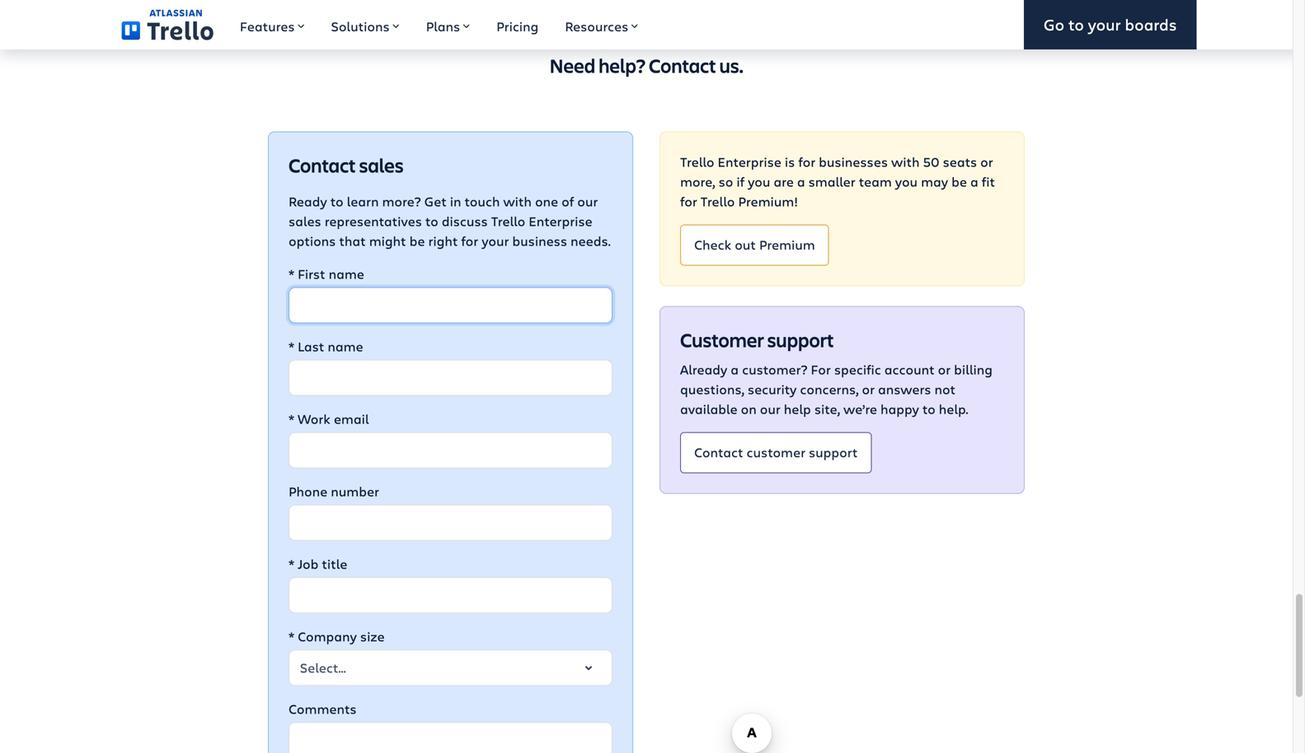 Task type: describe. For each thing, give the bounding box(es) containing it.
or for support
[[938, 361, 951, 379]]

business
[[513, 232, 568, 250]]

go to your boards link
[[1024, 0, 1197, 49]]

check out premium
[[695, 236, 816, 254]]

* job title
[[289, 556, 348, 573]]

1 you from the left
[[748, 173, 771, 191]]

* for * first name
[[289, 265, 295, 283]]

0 vertical spatial sales
[[359, 152, 404, 178]]

out
[[735, 236, 756, 254]]

pricing link
[[483, 0, 552, 49]]

ready to learn more? get in touch with one of our sales representatives to discuss trello enterprise options that might be right for your business needs.
[[289, 193, 611, 250]]

with inside trello enterprise is for businesses with 50 seats or more, so if you are a smaller team you may be a fit for trello premium!
[[892, 153, 920, 171]]

sales inside 'ready to learn more? get in touch with one of our sales representatives to discuss trello enterprise options that might be right for your business needs.'
[[289, 213, 321, 230]]

solutions
[[331, 17, 390, 35]]

options
[[289, 232, 336, 250]]

* first name
[[289, 265, 365, 283]]

enterprise inside trello enterprise is for businesses with 50 seats or more, so if you are a smaller team you may be a fit for trello premium!
[[718, 153, 782, 171]]

* for * job title
[[289, 556, 295, 573]]

representatives
[[325, 213, 422, 230]]

premium
[[760, 236, 816, 254]]

company
[[298, 628, 357, 646]]

us.
[[720, 52, 744, 78]]

size
[[360, 628, 385, 646]]

ready
[[289, 193, 327, 210]]

premium!
[[739, 193, 798, 210]]

enterprise inside 'ready to learn more? get in touch with one of our sales representatives to discuss trello enterprise options that might be right for your business needs.'
[[529, 213, 593, 230]]

0 vertical spatial contact
[[649, 52, 717, 78]]

email
[[334, 410, 369, 428]]

number
[[331, 483, 379, 501]]

to down get on the top of the page
[[426, 213, 439, 230]]

plans
[[426, 17, 460, 35]]

to left learn
[[331, 193, 344, 210]]

* company size
[[289, 628, 385, 646]]

contact customer support link
[[681, 433, 872, 474]]

* for * work email
[[289, 410, 295, 428]]

check
[[695, 236, 732, 254]]

seats
[[943, 153, 978, 171]]

check out premium link
[[681, 225, 830, 266]]

customer support already a customer? for specific account or billing questions, security concerns, or answers not available on our help site, we're happy to help.
[[681, 327, 993, 418]]

more,
[[681, 173, 716, 191]]

first
[[298, 265, 325, 283]]

help
[[784, 401, 812, 418]]

atlassian trello image
[[122, 9, 214, 40]]

site,
[[815, 401, 841, 418]]

* last name
[[289, 338, 363, 356]]

we're
[[844, 401, 878, 418]]

pricing
[[497, 17, 539, 35]]

touch
[[465, 193, 500, 210]]

for
[[811, 361, 831, 379]]

contact sales
[[289, 152, 404, 178]]

2 horizontal spatial for
[[799, 153, 816, 171]]

team
[[859, 173, 892, 191]]

customer
[[747, 444, 806, 461]]

businesses
[[819, 153, 888, 171]]

are
[[774, 173, 794, 191]]

of
[[562, 193, 574, 210]]

already
[[681, 361, 728, 379]]

get
[[425, 193, 447, 210]]

if
[[737, 173, 745, 191]]

1 vertical spatial support
[[809, 444, 858, 461]]

last
[[298, 338, 324, 356]]

phone number
[[289, 483, 379, 501]]

that
[[339, 232, 366, 250]]

title
[[322, 556, 348, 573]]

billing
[[955, 361, 993, 379]]

be inside 'ready to learn more? get in touch with one of our sales representatives to discuss trello enterprise options that might be right for your business needs.'
[[410, 232, 425, 250]]

features button
[[227, 0, 318, 49]]

our inside customer support already a customer? for specific account or billing questions, security concerns, or answers not available on our help site, we're happy to help.
[[760, 401, 781, 418]]

help.
[[939, 401, 969, 418]]

need
[[550, 52, 596, 78]]

contact customer support
[[695, 444, 858, 461]]

discuss
[[442, 213, 488, 230]]

help?
[[599, 52, 646, 78]]



Task type: vqa. For each thing, say whether or not it's contained in the screenshot.
boards
yes



Task type: locate. For each thing, give the bounding box(es) containing it.
1 horizontal spatial sales
[[359, 152, 404, 178]]

a left fit
[[971, 173, 979, 191]]

contact for contact customer support
[[695, 444, 744, 461]]

5 * from the top
[[289, 628, 295, 646]]

0 vertical spatial be
[[952, 173, 968, 191]]

be
[[952, 173, 968, 191], [410, 232, 425, 250]]

2 horizontal spatial or
[[981, 153, 994, 171]]

enterprise down 'of'
[[529, 213, 593, 230]]

1 vertical spatial trello
[[701, 193, 735, 210]]

our
[[578, 193, 598, 210], [760, 401, 781, 418]]

for for team
[[681, 193, 698, 210]]

for inside 'ready to learn more? get in touch with one of our sales representatives to discuss trello enterprise options that might be right for your business needs.'
[[461, 232, 479, 250]]

0 horizontal spatial or
[[862, 381, 875, 399]]

sales down ready
[[289, 213, 321, 230]]

1 horizontal spatial a
[[798, 173, 806, 191]]

you left the may
[[896, 173, 918, 191]]

more?
[[382, 193, 421, 210]]

0 horizontal spatial sales
[[289, 213, 321, 230]]

1 horizontal spatial enterprise
[[718, 153, 782, 171]]

phone
[[289, 483, 328, 501]]

0 vertical spatial with
[[892, 153, 920, 171]]

sales
[[359, 152, 404, 178], [289, 213, 321, 230]]

your left boards
[[1089, 14, 1122, 35]]

contact
[[649, 52, 717, 78], [289, 152, 356, 178], [695, 444, 744, 461]]

name down that
[[329, 265, 365, 283]]

* left the first
[[289, 265, 295, 283]]

sales up learn
[[359, 152, 404, 178]]

in
[[450, 193, 462, 210]]

1 vertical spatial contact
[[289, 152, 356, 178]]

or
[[981, 153, 994, 171], [938, 361, 951, 379], [862, 381, 875, 399]]

smaller
[[809, 173, 856, 191]]

customer
[[681, 327, 764, 353]]

be left "right"
[[410, 232, 425, 250]]

1 horizontal spatial for
[[681, 193, 698, 210]]

1 horizontal spatial or
[[938, 361, 951, 379]]

name for * first name
[[329, 265, 365, 283]]

0 horizontal spatial a
[[731, 361, 739, 379]]

1 vertical spatial or
[[938, 361, 951, 379]]

*
[[289, 265, 295, 283], [289, 338, 295, 356], [289, 410, 295, 428], [289, 556, 295, 573], [289, 628, 295, 646]]

0 vertical spatial for
[[799, 153, 816, 171]]

right
[[429, 232, 458, 250]]

4 * from the top
[[289, 556, 295, 573]]

questions,
[[681, 381, 745, 399]]

support up the for
[[768, 327, 834, 353]]

plans button
[[413, 0, 483, 49]]

you right if at the top of page
[[748, 173, 771, 191]]

* left job
[[289, 556, 295, 573]]

1 vertical spatial your
[[482, 232, 509, 250]]

for down more,
[[681, 193, 698, 210]]

0 vertical spatial enterprise
[[718, 153, 782, 171]]

resources
[[565, 17, 629, 35]]

need help? contact us.
[[550, 52, 744, 78]]

a inside customer support already a customer? for specific account or billing questions, security concerns, or answers not available on our help site, we're happy to help.
[[731, 361, 739, 379]]

go to your boards
[[1044, 14, 1178, 35]]

learn
[[347, 193, 379, 210]]

contact up ready
[[289, 152, 356, 178]]

might
[[369, 232, 406, 250]]

1 horizontal spatial your
[[1089, 14, 1122, 35]]

solutions button
[[318, 0, 413, 49]]

answers
[[879, 381, 932, 399]]

to
[[1069, 14, 1085, 35], [331, 193, 344, 210], [426, 213, 439, 230], [923, 401, 936, 418]]

2 vertical spatial for
[[461, 232, 479, 250]]

1 horizontal spatial our
[[760, 401, 781, 418]]

0 vertical spatial support
[[768, 327, 834, 353]]

1 horizontal spatial with
[[892, 153, 920, 171]]

specific
[[835, 361, 882, 379]]

* left last
[[289, 338, 295, 356]]

2 vertical spatial contact
[[695, 444, 744, 461]]

name
[[329, 265, 365, 283], [328, 338, 363, 356]]

is
[[785, 153, 795, 171]]

* for * company size
[[289, 628, 295, 646]]

trello down so
[[701, 193, 735, 210]]

with
[[892, 153, 920, 171], [504, 193, 532, 210]]

2 * from the top
[[289, 338, 295, 356]]

our right 'of'
[[578, 193, 598, 210]]

so
[[719, 173, 734, 191]]

for down discuss
[[461, 232, 479, 250]]

for right is
[[799, 153, 816, 171]]

go
[[1044, 14, 1065, 35]]

you
[[748, 173, 771, 191], [896, 173, 918, 191]]

trello down the "touch"
[[491, 213, 526, 230]]

features
[[240, 17, 295, 35]]

0 horizontal spatial you
[[748, 173, 771, 191]]

comments
[[289, 701, 357, 719]]

to left help.
[[923, 401, 936, 418]]

1 horizontal spatial be
[[952, 173, 968, 191]]

may
[[921, 173, 949, 191]]

0 vertical spatial trello
[[681, 153, 715, 171]]

2 vertical spatial trello
[[491, 213, 526, 230]]

2 vertical spatial or
[[862, 381, 875, 399]]

resources button
[[552, 0, 652, 49]]

to right go
[[1069, 14, 1085, 35]]

not
[[935, 381, 956, 399]]

1 vertical spatial our
[[760, 401, 781, 418]]

be inside trello enterprise is for businesses with 50 seats or more, so if you are a smaller team you may be a fit for trello premium!
[[952, 173, 968, 191]]

0 horizontal spatial your
[[482, 232, 509, 250]]

name for * last name
[[328, 338, 363, 356]]

trello
[[681, 153, 715, 171], [701, 193, 735, 210], [491, 213, 526, 230]]

your inside 'ready to learn more? get in touch with one of our sales representatives to discuss trello enterprise options that might be right for your business needs.'
[[482, 232, 509, 250]]

our down security
[[760, 401, 781, 418]]

for for enterprise
[[461, 232, 479, 250]]

for
[[799, 153, 816, 171], [681, 193, 698, 210], [461, 232, 479, 250]]

with inside 'ready to learn more? get in touch with one of our sales representatives to discuss trello enterprise options that might be right for your business needs.'
[[504, 193, 532, 210]]

support inside customer support already a customer? for specific account or billing questions, security concerns, or answers not available on our help site, we're happy to help.
[[768, 327, 834, 353]]

0 vertical spatial name
[[329, 265, 365, 283]]

2 you from the left
[[896, 173, 918, 191]]

job
[[298, 556, 319, 573]]

None text field
[[289, 360, 613, 396]]

1 vertical spatial sales
[[289, 213, 321, 230]]

or up fit
[[981, 153, 994, 171]]

needs.
[[571, 232, 611, 250]]

1 vertical spatial enterprise
[[529, 213, 593, 230]]

enterprise
[[718, 153, 782, 171], [529, 213, 593, 230]]

one
[[535, 193, 559, 210]]

* work email
[[289, 410, 369, 428]]

boards
[[1125, 14, 1178, 35]]

1 vertical spatial be
[[410, 232, 425, 250]]

name right last
[[328, 338, 363, 356]]

1 vertical spatial for
[[681, 193, 698, 210]]

security
[[748, 381, 797, 399]]

support down site,
[[809, 444, 858, 461]]

your
[[1089, 14, 1122, 35], [482, 232, 509, 250]]

0 vertical spatial our
[[578, 193, 598, 210]]

0 horizontal spatial for
[[461, 232, 479, 250]]

contact left us. on the top of page
[[649, 52, 717, 78]]

* for * last name
[[289, 338, 295, 356]]

enterprise up if at the top of page
[[718, 153, 782, 171]]

a
[[798, 173, 806, 191], [971, 173, 979, 191], [731, 361, 739, 379]]

to inside customer support already a customer? for specific account or billing questions, security concerns, or answers not available on our help site, we're happy to help.
[[923, 401, 936, 418]]

a right the are
[[798, 173, 806, 191]]

0 horizontal spatial enterprise
[[529, 213, 593, 230]]

on
[[741, 401, 757, 418]]

trello up more,
[[681, 153, 715, 171]]

Phone number telephone field
[[289, 505, 613, 542]]

your down discuss
[[482, 232, 509, 250]]

or for enterprise
[[981, 153, 994, 171]]

account
[[885, 361, 935, 379]]

or up we're
[[862, 381, 875, 399]]

None email field
[[289, 433, 613, 469]]

concerns,
[[800, 381, 859, 399]]

0 vertical spatial or
[[981, 153, 994, 171]]

or up "not"
[[938, 361, 951, 379]]

a up questions,
[[731, 361, 739, 379]]

be down seats
[[952, 173, 968, 191]]

1 * from the top
[[289, 265, 295, 283]]

trello inside 'ready to learn more? get in touch with one of our sales representatives to discuss trello enterprise options that might be right for your business needs.'
[[491, 213, 526, 230]]

happy
[[881, 401, 920, 418]]

0 horizontal spatial with
[[504, 193, 532, 210]]

available
[[681, 401, 738, 418]]

customer?
[[742, 361, 808, 379]]

support
[[768, 327, 834, 353], [809, 444, 858, 461]]

0 horizontal spatial our
[[578, 193, 598, 210]]

1 vertical spatial name
[[328, 338, 363, 356]]

contact for contact sales
[[289, 152, 356, 178]]

1 vertical spatial with
[[504, 193, 532, 210]]

with left "one"
[[504, 193, 532, 210]]

3 * from the top
[[289, 410, 295, 428]]

* left "work"
[[289, 410, 295, 428]]

with left 50
[[892, 153, 920, 171]]

our inside 'ready to learn more? get in touch with one of our sales representatives to discuss trello enterprise options that might be right for your business needs.'
[[578, 193, 598, 210]]

fit
[[982, 173, 996, 191]]

None text field
[[289, 288, 613, 324], [289, 578, 613, 614], [289, 288, 613, 324], [289, 578, 613, 614]]

1 horizontal spatial you
[[896, 173, 918, 191]]

contact down available
[[695, 444, 744, 461]]

or inside trello enterprise is for businesses with 50 seats or more, so if you are a smaller team you may be a fit for trello premium!
[[981, 153, 994, 171]]

0 horizontal spatial be
[[410, 232, 425, 250]]

0 vertical spatial your
[[1089, 14, 1122, 35]]

50
[[924, 153, 940, 171]]

* left company
[[289, 628, 295, 646]]

2 horizontal spatial a
[[971, 173, 979, 191]]

trello enterprise is for businesses with 50 seats or more, so if you are a smaller team you may be a fit for trello premium!
[[681, 153, 996, 210]]

work
[[298, 410, 331, 428]]



